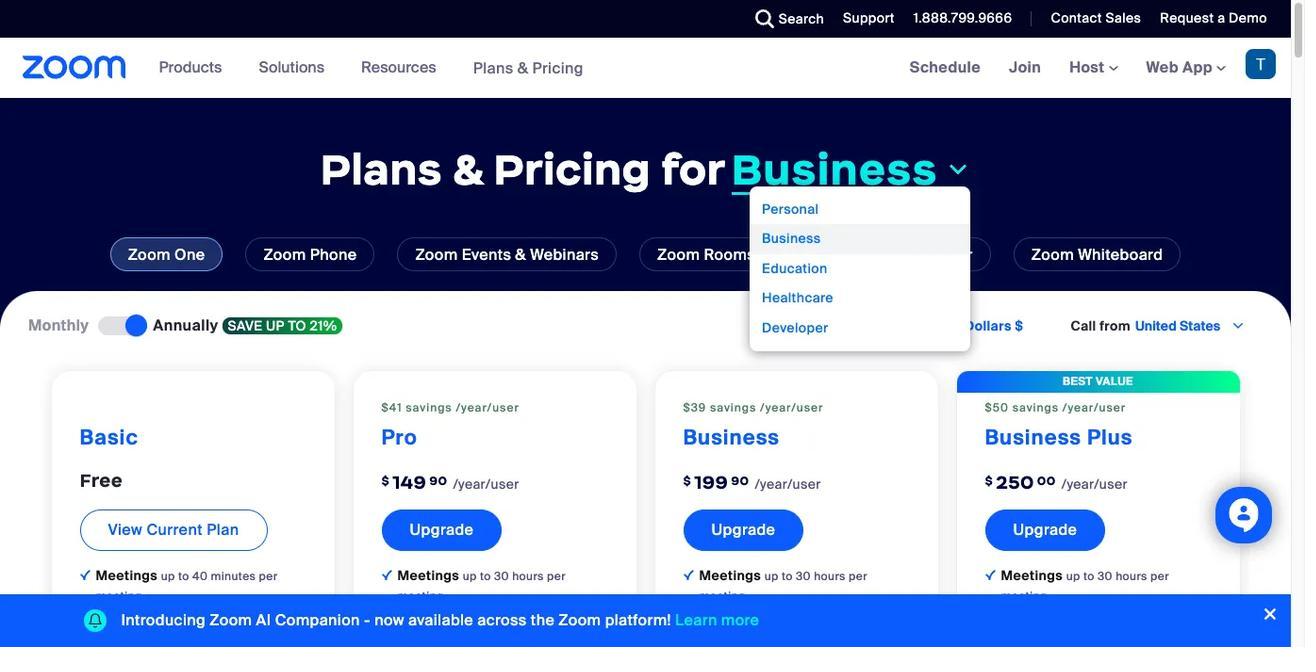Task type: vqa. For each thing, say whether or not it's contained in the screenshot.
BEST VALUE on the right of the page
yes



Task type: locate. For each thing, give the bounding box(es) containing it.
3 meetings from the left
[[699, 568, 765, 585]]

upgrade link
[[381, 510, 502, 552], [683, 510, 804, 552], [985, 510, 1106, 552]]

1 horizontal spatial 100
[[398, 612, 421, 629]]

0 horizontal spatial upgrade link
[[381, 510, 502, 552]]

pricing for plans & pricing for
[[494, 142, 651, 197]]

ok image for view current plan
[[80, 615, 90, 625]]

up for view current plan link
[[161, 570, 175, 585]]

0 vertical spatial &
[[518, 58, 528, 78]]

0 horizontal spatial contact
[[861, 245, 919, 265]]

per inside up to 40 minutes per meeting
[[259, 570, 278, 585]]

$ right dollars
[[1015, 318, 1024, 335]]

/year/user down best value
[[1063, 401, 1126, 416]]

upgrade link down $ 250 00 /year/user
[[985, 510, 1106, 552]]

100 attendees per meeting for view current plan
[[96, 612, 263, 629]]

/year/user inside $50 savings /year/user business plus
[[1063, 401, 1126, 416]]

1 savings from the left
[[406, 401, 452, 416]]

meetings for upgrade link for pro
[[398, 568, 463, 585]]

2 horizontal spatial savings
[[1013, 401, 1059, 416]]

1 horizontal spatial 90
[[731, 473, 749, 489]]

meeting inside up to 40 minutes per meeting
[[96, 589, 142, 604]]

0 vertical spatial pricing
[[532, 58, 584, 78]]

1 vertical spatial plans
[[320, 142, 442, 197]]

2 vertical spatial &
[[515, 245, 526, 265]]

1 90 from the left
[[429, 473, 447, 489]]

$ left 199
[[683, 473, 691, 489]]

up
[[266, 318, 285, 335], [161, 570, 175, 585], [463, 570, 477, 585], [765, 570, 779, 585], [1066, 570, 1081, 585]]

0 vertical spatial plans
[[473, 58, 514, 78]]

zoom left one
[[128, 245, 171, 265]]

1 vertical spatial pricing
[[494, 142, 651, 197]]

from
[[1100, 318, 1131, 335]]

zoom left phone
[[264, 245, 306, 265]]

1 horizontal spatial attendees
[[424, 612, 493, 629]]

21%
[[310, 318, 337, 335]]

main content
[[0, 38, 1291, 648]]

300 attendees
[[699, 612, 801, 629]]

hours
[[512, 570, 544, 585], [814, 570, 846, 585], [1116, 570, 1148, 585]]

meetings for upgrade link for business
[[699, 568, 765, 585]]

contact
[[1051, 9, 1102, 26], [861, 245, 919, 265]]

0 horizontal spatial attendees
[[123, 612, 191, 629]]

menu containing personal
[[750, 187, 970, 352]]

plans & pricing
[[473, 58, 584, 78]]

100 attendees per meeting
[[96, 612, 263, 629], [398, 612, 564, 629]]

/year/user inside $ 250 00 /year/user
[[1062, 476, 1128, 493]]

zoom left "whiteboard"
[[1032, 245, 1074, 265]]

2 horizontal spatial upgrade link
[[985, 510, 1106, 552]]

app
[[1183, 58, 1213, 77]]

/year/user inside $39 savings /year/user business
[[760, 401, 824, 416]]

1 hours from the left
[[512, 570, 544, 585]]

business up 00
[[985, 424, 1082, 452]]

attendees for view current plan
[[123, 612, 191, 629]]

1 horizontal spatial upgrade link
[[683, 510, 804, 552]]

zoom for zoom whiteboard
[[1032, 245, 1074, 265]]

3 hours from the left
[[1116, 570, 1148, 585]]

90 for pro
[[429, 473, 447, 489]]

1.888.799.9666
[[914, 9, 1012, 26]]

up to 30 hours per meeting for pro
[[398, 570, 566, 604]]

contact inside tabs of zoom services tab list
[[861, 245, 919, 265]]

meetings
[[96, 568, 161, 585], [398, 568, 463, 585], [699, 568, 765, 585], [1001, 568, 1066, 585]]

up inside annually save up to 21%
[[266, 318, 285, 335]]

$149.90 per year per user element
[[381, 458, 608, 501]]

solutions button
[[259, 38, 333, 98]]

2 horizontal spatial up to 30 hours per meeting
[[1001, 570, 1170, 604]]

attendees for upgrade
[[424, 612, 493, 629]]

/year/user inside $41 savings /year/user pro
[[456, 401, 519, 416]]

0 horizontal spatial 100
[[96, 612, 119, 629]]

request a demo
[[1160, 9, 1268, 26]]

2 100 attendees per meeting from the left
[[398, 612, 564, 629]]

available
[[408, 611, 474, 631]]

90 inside "$ 149 90 /year/user"
[[429, 473, 447, 489]]

90 right 149 at the left
[[429, 473, 447, 489]]

149
[[392, 471, 426, 494]]

1 100 attendees per meeting from the left
[[96, 612, 263, 629]]

pricing
[[532, 58, 584, 78], [494, 142, 651, 197]]

savings right $41
[[406, 401, 452, 416]]

1 horizontal spatial savings
[[710, 401, 757, 416]]

1 100 from the left
[[96, 612, 119, 629]]

up inside up to 40 minutes per meeting
[[161, 570, 175, 585]]

business up personal
[[731, 142, 938, 197]]

90 right 199
[[731, 473, 749, 489]]

plans inside product information navigation
[[473, 58, 514, 78]]

$ inside $ 250 00 /year/user
[[985, 473, 993, 489]]

$ inside dropdown button
[[1015, 318, 1024, 335]]

for
[[661, 142, 726, 197]]

attendees right the 300
[[730, 612, 798, 629]]

savings inside $39 savings /year/user business
[[710, 401, 757, 416]]

ok image left the 300
[[683, 615, 694, 625]]

2 include image from the left
[[381, 570, 392, 581]]

0 horizontal spatial 100 attendees per meeting
[[96, 612, 263, 629]]

zoom logo image
[[23, 56, 126, 79]]

Country/Region text field
[[1134, 317, 1230, 336]]

4 include image from the left
[[985, 570, 995, 581]]

1 horizontal spatial contact
[[1051, 9, 1102, 26]]

a
[[1218, 9, 1226, 26]]

100 right ok icon
[[398, 612, 421, 629]]

0 horizontal spatial upgrade
[[410, 520, 474, 540]]

healthcare
[[762, 290, 834, 307]]

request
[[1160, 9, 1214, 26]]

1 horizontal spatial plans
[[473, 58, 514, 78]]

products
[[159, 58, 222, 77]]

$39
[[683, 401, 707, 416]]

1 ok image from the left
[[80, 615, 90, 625]]

2 upgrade from the left
[[712, 520, 776, 540]]

2 hours from the left
[[814, 570, 846, 585]]

business
[[731, 142, 938, 197], [762, 230, 821, 247], [683, 424, 780, 452], [985, 424, 1082, 452]]

2 horizontal spatial 30
[[1098, 570, 1113, 585]]

1 include image from the left
[[80, 570, 90, 581]]

attendees right now
[[424, 612, 493, 629]]

monthly
[[28, 316, 89, 336]]

zoom left events
[[415, 245, 458, 265]]

/year/user right 00
[[1062, 476, 1128, 493]]

free
[[80, 470, 123, 492]]

1 horizontal spatial upgrade
[[712, 520, 776, 540]]

199
[[694, 471, 728, 494]]

contact left the center on the top right of page
[[861, 245, 919, 265]]

100 left introducing
[[96, 612, 119, 629]]

90 inside $ 199 90 /year/user
[[731, 473, 749, 489]]

meetings for view current plan link
[[96, 568, 161, 585]]

savings inside $50 savings /year/user business plus
[[1013, 401, 1059, 416]]

business down $39
[[683, 424, 780, 452]]

up for upgrade link for business
[[765, 570, 779, 585]]

join
[[1009, 58, 1041, 77]]

upgrade
[[410, 520, 474, 540], [712, 520, 776, 540], [1013, 520, 1077, 540]]

0 horizontal spatial hours
[[512, 570, 544, 585]]

zoom for zoom rooms
[[657, 245, 700, 265]]

zoom for zoom contact center
[[814, 245, 857, 265]]

menu
[[750, 187, 970, 352]]

per
[[259, 570, 278, 585], [547, 570, 566, 585], [849, 570, 868, 585], [1151, 570, 1170, 585], [195, 614, 213, 629], [496, 614, 515, 629]]

web
[[1146, 58, 1179, 77]]

1 up to 30 hours per meeting from the left
[[398, 570, 566, 604]]

us dollars $ button
[[943, 317, 1024, 336]]

upgrade link for pro
[[381, 510, 502, 552]]

solutions
[[259, 58, 325, 77]]

savings for business plus
[[1013, 401, 1059, 416]]

3 savings from the left
[[1013, 401, 1059, 416]]

ok image for upgrade
[[683, 615, 694, 625]]

100
[[96, 612, 119, 629], [398, 612, 421, 629]]

up to 30 hours per meeting
[[398, 570, 566, 604], [699, 570, 868, 604], [1001, 570, 1170, 604]]

per for fourth include icon from the left
[[1151, 570, 1170, 585]]

2 30 from the left
[[796, 570, 811, 585]]

2 up to 30 hours per meeting from the left
[[699, 570, 868, 604]]

3 attendees from the left
[[730, 612, 798, 629]]

the
[[531, 611, 555, 631]]

business button
[[731, 142, 971, 197]]

ok image
[[381, 615, 392, 625]]

2 horizontal spatial hours
[[1116, 570, 1148, 585]]

plus
[[1087, 424, 1133, 452]]

$ inside "$ 149 90 /year/user"
[[381, 473, 390, 489]]

1 upgrade from the left
[[410, 520, 474, 540]]

$ left 250
[[985, 473, 993, 489]]

pro
[[381, 424, 417, 452]]

& for plans & pricing for
[[453, 142, 483, 197]]

tabs of zoom services tab list
[[28, 238, 1263, 272]]

upgrade down $ 199 90 /year/user
[[712, 520, 776, 540]]

2 meetings from the left
[[398, 568, 463, 585]]

30 for pro
[[494, 570, 509, 585]]

plans for plans & pricing for
[[320, 142, 442, 197]]

1 upgrade link from the left
[[381, 510, 502, 552]]

pricing inside product information navigation
[[532, 58, 584, 78]]

2 attendees from the left
[[424, 612, 493, 629]]

zoom contact center
[[814, 245, 973, 265]]

1 vertical spatial &
[[453, 142, 483, 197]]

us dollars $
[[943, 318, 1024, 335]]

0 horizontal spatial plans
[[320, 142, 442, 197]]

upgrade down "$ 149 90 /year/user" on the left of the page
[[410, 520, 474, 540]]

banner
[[0, 38, 1291, 99]]

$ 149 90 /year/user
[[381, 471, 519, 494]]

upgrade link down $ 199 90 /year/user
[[683, 510, 804, 552]]

1 vertical spatial contact
[[861, 245, 919, 265]]

2 horizontal spatial attendees
[[730, 612, 798, 629]]

0 horizontal spatial ok image
[[80, 615, 90, 625]]

100 for view current plan
[[96, 612, 119, 629]]

zoom up healthcare
[[814, 245, 857, 265]]

/year/user inside $ 199 90 /year/user
[[755, 476, 821, 493]]

upgrade down $ 250 00 /year/user
[[1013, 520, 1077, 540]]

-
[[364, 611, 371, 631]]

1 horizontal spatial hours
[[814, 570, 846, 585]]

ok image left introducing
[[80, 615, 90, 625]]

$ left 149 at the left
[[381, 473, 390, 489]]

30
[[494, 570, 509, 585], [796, 570, 811, 585], [1098, 570, 1113, 585]]

0 horizontal spatial savings
[[406, 401, 452, 416]]

3 include image from the left
[[683, 570, 694, 581]]

90
[[429, 473, 447, 489], [731, 473, 749, 489]]

join link
[[995, 38, 1055, 98]]

savings right '$50'
[[1013, 401, 1059, 416]]

include image
[[80, 570, 90, 581], [381, 570, 392, 581], [683, 570, 694, 581], [985, 570, 995, 581]]

0 horizontal spatial 90
[[429, 473, 447, 489]]

2 horizontal spatial upgrade
[[1013, 520, 1077, 540]]

1 attendees from the left
[[123, 612, 191, 629]]

1 horizontal spatial ok image
[[683, 615, 694, 625]]

webinars
[[530, 245, 599, 265]]

zoom for zoom one
[[128, 245, 171, 265]]

savings
[[406, 401, 452, 416], [710, 401, 757, 416], [1013, 401, 1059, 416]]

2 100 from the left
[[398, 612, 421, 629]]

$ inside $ 199 90 /year/user
[[683, 473, 691, 489]]

100 attendees per meeting for upgrade
[[398, 612, 564, 629]]

2 upgrade link from the left
[[683, 510, 804, 552]]

/year/user down $39 savings /year/user business
[[755, 476, 821, 493]]

include image for upgrade link for business
[[683, 570, 694, 581]]

resources
[[361, 58, 436, 77]]

attendees down up to 40 minutes per meeting
[[123, 612, 191, 629]]

$
[[1015, 318, 1024, 335], [381, 473, 390, 489], [683, 473, 691, 489], [985, 473, 993, 489]]

across
[[477, 611, 527, 631]]

/year/user up $149.90 per year per user element
[[456, 401, 519, 416]]

meeting
[[96, 589, 142, 604], [398, 589, 444, 604], [699, 589, 746, 604], [1001, 589, 1047, 604], [216, 614, 263, 629], [518, 614, 564, 629]]

2 ok image from the left
[[683, 615, 694, 625]]

plans
[[473, 58, 514, 78], [320, 142, 442, 197]]

zoom left rooms
[[657, 245, 700, 265]]

2 90 from the left
[[731, 473, 749, 489]]

0 horizontal spatial 30
[[494, 570, 509, 585]]

savings inside $41 savings /year/user pro
[[406, 401, 452, 416]]

&
[[518, 58, 528, 78], [453, 142, 483, 197], [515, 245, 526, 265]]

to
[[288, 318, 306, 335], [178, 570, 189, 585], [480, 570, 491, 585], [782, 570, 793, 585], [1084, 570, 1095, 585]]

2 savings from the left
[[710, 401, 757, 416]]

upgrade link down "$ 149 90 /year/user" on the left of the page
[[381, 510, 502, 552]]

plans for plans & pricing
[[473, 58, 514, 78]]

savings for pro
[[406, 401, 452, 416]]

/year/user up $199.90 per year per user "element"
[[760, 401, 824, 416]]

search button
[[741, 0, 829, 38]]

savings right $39
[[710, 401, 757, 416]]

1.888.799.9666 button
[[900, 0, 1017, 38], [914, 9, 1012, 26]]

up to 30 hours per meeting for business
[[699, 570, 868, 604]]

contact left sales
[[1051, 9, 1102, 26]]

& inside product information navigation
[[518, 58, 528, 78]]

request a demo link
[[1146, 0, 1291, 38], [1160, 9, 1268, 26]]

business inside $50 savings /year/user business plus
[[985, 424, 1082, 452]]

/year/user down $41 savings /year/user pro at the left of page
[[453, 476, 519, 493]]

per for include icon associated with view current plan link
[[259, 570, 278, 585]]

ok image
[[80, 615, 90, 625], [683, 615, 694, 625]]

1 meetings from the left
[[96, 568, 161, 585]]

1 horizontal spatial 30
[[796, 570, 811, 585]]

meetings navigation
[[896, 38, 1291, 99]]

1 30 from the left
[[494, 570, 509, 585]]

/year/user inside "$ 149 90 /year/user"
[[453, 476, 519, 493]]

0 horizontal spatial up to 30 hours per meeting
[[398, 570, 566, 604]]

/year/user
[[456, 401, 519, 416], [760, 401, 824, 416], [1063, 401, 1126, 416], [453, 476, 519, 493], [755, 476, 821, 493], [1062, 476, 1128, 493]]

1 horizontal spatial 100 attendees per meeting
[[398, 612, 564, 629]]

4 meetings from the left
[[1001, 568, 1066, 585]]

1 horizontal spatial up to 30 hours per meeting
[[699, 570, 868, 604]]



Task type: describe. For each thing, give the bounding box(es) containing it.
to inside annually save up to 21%
[[288, 318, 306, 335]]

3 up to 30 hours per meeting from the left
[[1001, 570, 1170, 604]]

30 for business
[[796, 570, 811, 585]]

minutes
[[211, 570, 256, 585]]

personal
[[762, 201, 819, 218]]

resources button
[[361, 38, 445, 98]]

300
[[699, 612, 726, 629]]

basic
[[80, 424, 138, 452]]

developer
[[762, 319, 829, 336]]

learn more link
[[675, 611, 760, 631]]

web app button
[[1146, 58, 1226, 77]]

$50
[[985, 401, 1009, 416]]

upgrade for business
[[712, 520, 776, 540]]

demo
[[1229, 9, 1268, 26]]

per for include icon for upgrade link for business
[[849, 570, 868, 585]]

$ 199 90 /year/user
[[683, 471, 821, 494]]

100 for upgrade
[[398, 612, 421, 629]]

view current plan link
[[80, 510, 267, 552]]

plan
[[207, 520, 239, 540]]

$199.90 per year per user element
[[683, 458, 910, 501]]

one
[[175, 245, 205, 265]]

$41 savings /year/user pro
[[381, 401, 519, 452]]

best
[[1063, 374, 1093, 389]]

zoom right the
[[559, 611, 601, 631]]

$250 per year per user element
[[985, 458, 1211, 501]]

view current plan
[[108, 520, 239, 540]]

save
[[228, 318, 262, 335]]

$50 savings /year/user business plus
[[985, 401, 1133, 452]]

zoom one
[[128, 245, 205, 265]]

90 for business
[[731, 473, 749, 489]]

best value
[[1063, 374, 1134, 389]]

$ 250 00 /year/user
[[985, 471, 1128, 494]]

host button
[[1070, 58, 1118, 77]]

$41
[[381, 401, 402, 416]]

& inside tabs of zoom services tab list
[[515, 245, 526, 265]]

& for plans & pricing
[[518, 58, 528, 78]]

pricing for plans & pricing
[[532, 58, 584, 78]]

zoom rooms
[[657, 245, 756, 265]]

$ for business
[[683, 473, 691, 489]]

now
[[375, 611, 404, 631]]

rooms
[[704, 245, 756, 265]]

hours for business
[[814, 570, 846, 585]]

$ for pro
[[381, 473, 390, 489]]

contact sales
[[1051, 9, 1142, 26]]

annually
[[153, 316, 218, 336]]

events
[[462, 245, 511, 265]]

support
[[843, 9, 895, 26]]

ai
[[256, 611, 271, 631]]

down image
[[945, 159, 971, 182]]

savings for business
[[710, 401, 757, 416]]

introducing
[[121, 611, 206, 631]]

3 upgrade from the left
[[1013, 520, 1077, 540]]

up to 40 minutes per meeting
[[96, 570, 278, 604]]

annually save up to 21%
[[153, 316, 337, 336]]

zoom left the 'ai'
[[210, 611, 252, 631]]

schedule link
[[896, 38, 995, 98]]

view
[[108, 520, 143, 540]]

whiteboard
[[1078, 245, 1163, 265]]

3 30 from the left
[[1098, 570, 1113, 585]]

business inside $39 savings /year/user business
[[683, 424, 780, 452]]

upgrade for pro
[[410, 520, 474, 540]]

main content containing business
[[0, 38, 1291, 648]]

current
[[147, 520, 203, 540]]

web app
[[1146, 58, 1213, 77]]

$39 savings /year/user business
[[683, 401, 824, 452]]

up for upgrade link for pro
[[463, 570, 477, 585]]

value
[[1096, 374, 1134, 389]]

per for include icon corresponding to upgrade link for pro
[[547, 570, 566, 585]]

companion
[[275, 611, 360, 631]]

education
[[762, 260, 828, 277]]

call from
[[1071, 318, 1131, 335]]

banner containing products
[[0, 38, 1291, 99]]

profile picture image
[[1246, 49, 1276, 79]]

zoom events & webinars
[[415, 245, 599, 265]]

hours for pro
[[512, 570, 544, 585]]

sales
[[1106, 9, 1142, 26]]

learn
[[675, 611, 717, 631]]

plans & pricing for
[[320, 142, 726, 197]]

us
[[943, 318, 962, 335]]

include image for view current plan link
[[80, 570, 90, 581]]

host
[[1070, 58, 1109, 77]]

dollars
[[965, 318, 1012, 335]]

phone
[[310, 245, 357, 265]]

center
[[923, 245, 973, 265]]

product information navigation
[[145, 38, 598, 99]]

00
[[1037, 473, 1056, 489]]

upgrade link for business
[[683, 510, 804, 552]]

$ for business plus
[[985, 473, 993, 489]]

call
[[1071, 318, 1097, 335]]

schedule
[[910, 58, 981, 77]]

zoom whiteboard
[[1032, 245, 1163, 265]]

include image for upgrade link for pro
[[381, 570, 392, 581]]

introducing zoom ai companion - now available across the zoom platform! learn more
[[121, 611, 760, 631]]

search
[[779, 10, 824, 27]]

zoom for zoom events & webinars
[[415, 245, 458, 265]]

to inside up to 40 minutes per meeting
[[178, 570, 189, 585]]

more
[[721, 611, 760, 631]]

products button
[[159, 38, 231, 98]]

40
[[192, 570, 208, 585]]

zoom for zoom phone
[[264, 245, 306, 265]]

0 vertical spatial contact
[[1051, 9, 1102, 26]]

3 upgrade link from the left
[[985, 510, 1106, 552]]

platform!
[[605, 611, 671, 631]]

business down personal
[[762, 230, 821, 247]]

show options image
[[1231, 319, 1246, 334]]

zoom phone
[[264, 245, 357, 265]]

250
[[996, 471, 1034, 494]]



